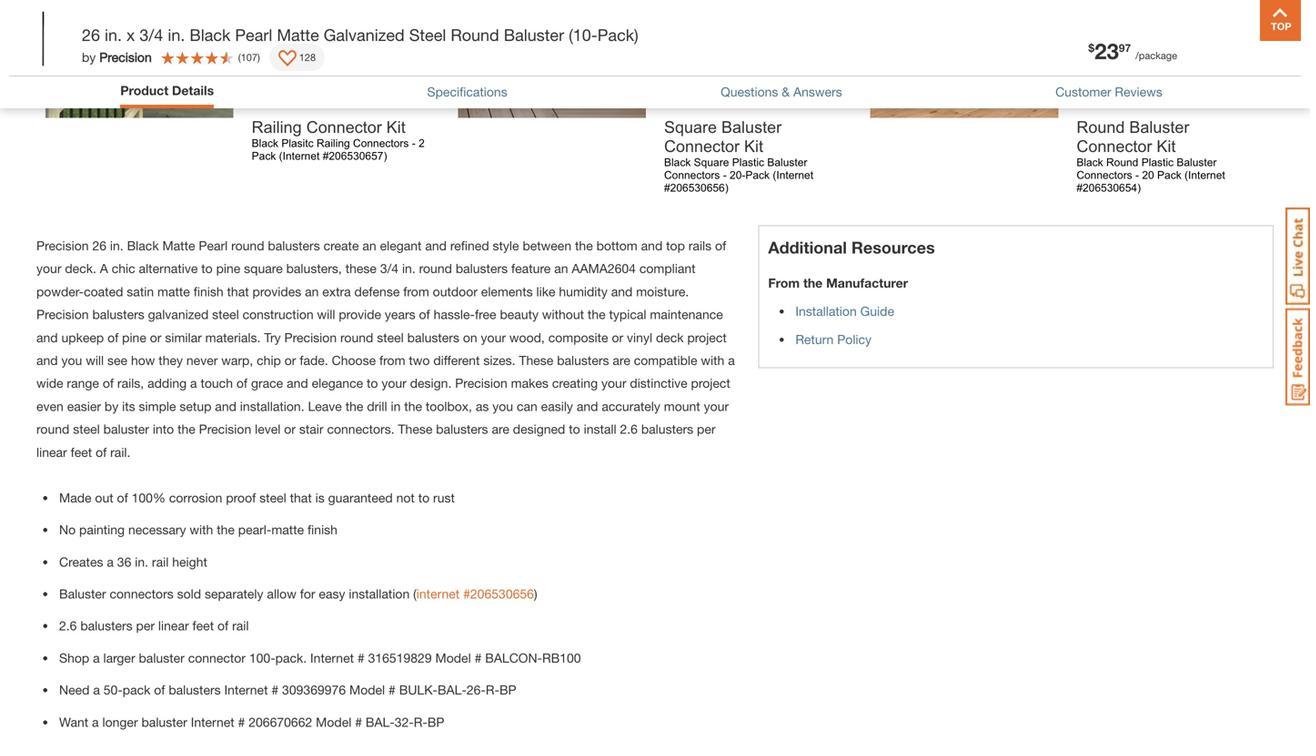 Task type: locate. For each thing, give the bounding box(es) containing it.
1 vertical spatial these
[[398, 422, 433, 437]]

will left see
[[86, 353, 104, 368]]

matte inside precision 26 in. black matte pearl round balusters create an elegant and refined style between the bottom and top rails of your deck. a chic alternative to pine square balusters, these 3/4 in. round balusters feature an aama2604 compliant powder-coated satin matte finish that provides an extra defense from outdoor elements like humidity and moisture. precision balusters galvanized steel construction will provide years of hassle-free beauty without the typical maintenance and upkeep of pine or similar materials. try precision round steel balusters on your wood, composite or vinyl deck project and you will see how they never warp, chip or fade. choose from two different sizes. these balusters are compatible with a wide range of rails, adding a touch of grace and elegance to your design. precision makes creating your distinctive project even easier by its simple setup and installation. leave the drill in the toolbox, as you can easily and accurately mount your round steel baluster into the precision level or stair connectors. these balusters are designed to install 2.6 balusters per linear feet of rail.
[[158, 284, 190, 299]]

are down "vinyl" at the left top of the page
[[613, 353, 631, 368]]

internet #206530656 link
[[417, 586, 534, 601]]

0 vertical spatial pine
[[216, 261, 241, 276]]

with down the corrosion
[[190, 522, 213, 537]]

reviews
[[1116, 84, 1163, 99]]

baluster down pack
[[142, 714, 187, 730]]

1 horizontal spatial are
[[613, 353, 631, 368]]

feet left rail.
[[71, 445, 92, 460]]

0 vertical spatial baluster
[[103, 422, 149, 437]]

0 horizontal spatial are
[[492, 422, 510, 437]]

3/4 down elegant
[[380, 261, 399, 276]]

an up these on the left of page
[[363, 238, 377, 253]]

# up 206670662
[[272, 682, 279, 697]]

longer
[[102, 714, 138, 730]]

1 horizontal spatial pine
[[216, 261, 241, 276]]

from left two at the left of the page
[[380, 353, 406, 368]]

customer reviews
[[1056, 84, 1163, 99]]

matte down made out of 100% corrosion proof steel that is guaranteed not to rust
[[272, 522, 304, 537]]

1 vertical spatial 26
[[92, 238, 107, 253]]

additional
[[769, 238, 848, 257]]

1 horizontal spatial black
[[190, 25, 231, 45]]

0 horizontal spatial with
[[190, 522, 213, 537]]

1 horizontal spatial pearl
[[235, 25, 273, 45]]

0 vertical spatial by
[[82, 50, 96, 65]]

of right pack
[[154, 682, 165, 697]]

baluster left (10-
[[504, 25, 565, 45]]

toolbox,
[[426, 399, 472, 414]]

a left 36
[[107, 554, 114, 569]]

#
[[358, 650, 365, 665], [475, 650, 482, 665], [272, 682, 279, 697], [389, 682, 396, 697], [238, 714, 245, 730], [355, 714, 362, 730]]

0 horizontal spatial that
[[227, 284, 249, 299]]

pine left square
[[216, 261, 241, 276]]

the right from
[[804, 275, 823, 290]]

these
[[346, 261, 377, 276]]

0 horizontal spatial 3/4
[[140, 25, 163, 45]]

1 vertical spatial black
[[127, 238, 159, 253]]

0 horizontal spatial baluster
[[59, 586, 106, 601]]

0 horizontal spatial pine
[[122, 330, 146, 345]]

that down square
[[227, 284, 249, 299]]

distinctive
[[630, 376, 688, 391]]

1 vertical spatial baluster
[[139, 650, 185, 665]]

2.6 balusters per linear feet of rail
[[59, 618, 249, 633]]

0 vertical spatial bp
[[500, 682, 517, 697]]

1 horizontal spatial you
[[493, 399, 514, 414]]

r-
[[486, 682, 500, 697], [414, 714, 428, 730]]

model down the 309369976
[[316, 714, 352, 730]]

in. up chic on the top of the page
[[110, 238, 124, 253]]

round down even in the bottom of the page
[[36, 422, 69, 437]]

1 vertical spatial with
[[190, 522, 213, 537]]

0 horizontal spatial finish
[[194, 284, 224, 299]]

0 horizontal spatial linear
[[36, 445, 67, 460]]

2 vertical spatial internet
[[191, 714, 235, 730]]

1 horizontal spatial bal-
[[438, 682, 467, 697]]

not
[[397, 490, 415, 505]]

proof
[[226, 490, 256, 505]]

0 vertical spatial these
[[519, 353, 554, 368]]

are left designed
[[492, 422, 510, 437]]

and left upkeep
[[36, 330, 58, 345]]

0 vertical spatial from
[[404, 284, 429, 299]]

0 horizontal spatial bp
[[428, 714, 445, 730]]

that left is
[[290, 490, 312, 505]]

1 vertical spatial you
[[493, 399, 514, 414]]

0 vertical spatial rail
[[152, 554, 169, 569]]

0 horizontal spatial black
[[127, 238, 159, 253]]

internet down connector on the bottom of page
[[191, 714, 235, 730]]

powder-
[[36, 284, 84, 299]]

painting
[[79, 522, 125, 537]]

pine up how
[[122, 330, 146, 345]]

baluster for larger
[[139, 650, 185, 665]]

) left the 'display' icon in the top left of the page
[[258, 51, 260, 63]]

steel right proof
[[260, 490, 287, 505]]

0 vertical spatial pearl
[[235, 25, 273, 45]]

1 vertical spatial )
[[534, 586, 538, 601]]

finish down is
[[308, 522, 338, 537]]

internet up the want a longer baluster internet # 206670662 model # bal-32-r-bp
[[224, 682, 268, 697]]

baluster
[[103, 422, 149, 437], [139, 650, 185, 665], [142, 714, 187, 730]]

guide
[[861, 304, 895, 319]]

specifications button
[[427, 82, 508, 101], [427, 82, 508, 101]]

0 horizontal spatial rail
[[152, 554, 169, 569]]

the up aama2604
[[575, 238, 593, 253]]

construction
[[243, 307, 314, 322]]

1 vertical spatial will
[[86, 353, 104, 368]]

1 horizontal spatial an
[[363, 238, 377, 253]]

128
[[299, 51, 316, 63]]

0 horizontal spatial feet
[[71, 445, 92, 460]]

1 horizontal spatial 2.6
[[620, 422, 638, 437]]

of right out
[[117, 490, 128, 505]]

0 horizontal spatial r-
[[414, 714, 428, 730]]

2 vertical spatial baluster
[[142, 714, 187, 730]]

0 vertical spatial matte
[[158, 284, 190, 299]]

0 horizontal spatial will
[[86, 353, 104, 368]]

balcon-
[[485, 650, 543, 665]]

1 horizontal spatial with
[[701, 353, 725, 368]]

1 vertical spatial bp
[[428, 714, 445, 730]]

you down upkeep
[[61, 353, 82, 368]]

0 vertical spatial with
[[701, 353, 725, 368]]

26 up by precision at the left of page
[[82, 25, 100, 45]]

bp right the 32-
[[428, 714, 445, 730]]

they
[[159, 353, 183, 368]]

1 vertical spatial bal-
[[366, 714, 395, 730]]

0 vertical spatial are
[[613, 353, 631, 368]]

0 vertical spatial baluster
[[504, 25, 565, 45]]

matte up galvanized
[[158, 284, 190, 299]]

1 horizontal spatial rail
[[232, 618, 249, 633]]

pearl up ( 107 ) at the top left
[[235, 25, 273, 45]]

will down extra
[[317, 307, 335, 322]]

and up the "wide"
[[36, 353, 58, 368]]

1 vertical spatial by
[[105, 399, 119, 414]]

balusters
[[268, 238, 320, 253], [456, 261, 508, 276], [92, 307, 145, 322], [408, 330, 460, 345], [557, 353, 610, 368], [436, 422, 488, 437], [642, 422, 694, 437], [80, 618, 133, 633], [169, 682, 221, 697]]

like
[[537, 284, 556, 299]]

per inside precision 26 in. black matte pearl round balusters create an elegant and refined style between the bottom and top rails of your deck. a chic alternative to pine square balusters, these 3/4 in. round balusters feature an aama2604 compliant powder-coated satin matte finish that provides an extra defense from outdoor elements like humidity and moisture. precision balusters galvanized steel construction will provide years of hassle-free beauty without the typical maintenance and upkeep of pine or similar materials. try precision round steel balusters on your wood, composite or vinyl deck project and you will see how they never warp, chip or fade. choose from two different sizes. these balusters are compatible with a wide range of rails, adding a touch of grace and elegance to your design. precision makes creating your distinctive project even easier by its simple setup and installation. leave the drill in the toolbox, as you can easily and accurately mount your round steel baluster into the precision level or stair connectors. these balusters are designed to install 2.6 balusters per linear feet of rail.
[[697, 422, 716, 437]]

r- down balcon-
[[486, 682, 500, 697]]

1 vertical spatial rail
[[232, 618, 249, 633]]

0 vertical spatial bal-
[[438, 682, 467, 697]]

2.6 up shop
[[59, 618, 77, 633]]

rail down 'separately'
[[232, 618, 249, 633]]

3/4 right x
[[140, 25, 163, 45]]

feet
[[71, 445, 92, 460], [193, 618, 214, 633]]

of right years
[[419, 307, 430, 322]]

1 vertical spatial matte
[[272, 522, 304, 537]]

0 vertical spatial finish
[[194, 284, 224, 299]]

black up details
[[190, 25, 231, 45]]

2 vertical spatial an
[[305, 284, 319, 299]]

product details
[[120, 83, 214, 98]]

26 inside precision 26 in. black matte pearl round balusters create an elegant and refined style between the bottom and top rails of your deck. a chic alternative to pine square balusters, these 3/4 in. round balusters feature an aama2604 compliant powder-coated satin matte finish that provides an extra defense from outdoor elements like humidity and moisture. precision balusters galvanized steel construction will provide years of hassle-free beauty without the typical maintenance and upkeep of pine or similar materials. try precision round steel balusters on your wood, composite or vinyl deck project and you will see how they never warp, chip or fade. choose from two different sizes. these balusters are compatible with a wide range of rails, adding a touch of grace and elegance to your design. precision makes creating your distinctive project even easier by its simple setup and installation. leave the drill in the toolbox, as you can easily and accurately mount your round steel baluster into the precision level or stair connectors. these balusters are designed to install 2.6 balusters per linear feet of rail.
[[92, 238, 107, 253]]

with right compatible in the top of the page
[[701, 353, 725, 368]]

no
[[59, 522, 76, 537]]

an down balusters,
[[305, 284, 319, 299]]

per down mount
[[697, 422, 716, 437]]

36
[[117, 554, 131, 569]]

different
[[434, 353, 480, 368]]

0 vertical spatial 2.6
[[620, 422, 638, 437]]

stair
[[299, 422, 324, 437]]

rail left height
[[152, 554, 169, 569]]

to right not at the left bottom of the page
[[418, 490, 430, 505]]

the right into
[[178, 422, 196, 437]]

0 vertical spatial feet
[[71, 445, 92, 460]]

need
[[59, 682, 90, 697]]

baluster down the 'its'
[[103, 422, 149, 437]]

1 vertical spatial matte
[[162, 238, 195, 253]]

r- down bulk-
[[414, 714, 428, 730]]

1 horizontal spatial )
[[534, 586, 538, 601]]

installation guide link
[[796, 304, 895, 319]]

out
[[95, 490, 113, 505]]

rail.
[[110, 445, 131, 460]]

even
[[36, 399, 64, 414]]

( right installation
[[413, 586, 417, 601]]

finish
[[194, 284, 224, 299], [308, 522, 338, 537]]

leave
[[308, 399, 342, 414]]

matte
[[277, 25, 319, 45], [162, 238, 195, 253]]

26 up a
[[92, 238, 107, 253]]

easy
[[319, 586, 345, 601]]

designed
[[513, 422, 566, 437]]

0 vertical spatial matte
[[277, 25, 319, 45]]

finish up galvanized
[[194, 284, 224, 299]]

1 vertical spatial feet
[[193, 618, 214, 633]]

0 horizontal spatial matte
[[158, 284, 190, 299]]

creating
[[552, 376, 598, 391]]

107
[[241, 51, 258, 63]]

or left "vinyl" at the left top of the page
[[612, 330, 624, 345]]

for
[[300, 586, 315, 601]]

1 vertical spatial linear
[[158, 618, 189, 633]]

precision up fade.
[[285, 330, 337, 345]]

0 vertical spatial (
[[238, 51, 241, 63]]

a for need a 50-pack of balusters internet # 309369976 model # bulk-bal-26-r-bp
[[93, 682, 100, 697]]

precision 26 in. black matte pearl round balusters create an elegant and refined style between the bottom and top rails of your deck. a chic alternative to pine square balusters, these 3/4 in. round balusters feature an aama2604 compliant powder-coated satin matte finish that provides an extra defense from outdoor elements like humidity and moisture. precision balusters galvanized steel construction will provide years of hassle-free beauty without the typical maintenance and upkeep of pine or similar materials. try precision round steel balusters on your wood, composite or vinyl deck project and you will see how they never warp, chip or fade. choose from two different sizes. these balusters are compatible with a wide range of rails, adding a touch of grace and elegance to your design. precision makes creating your distinctive project even easier by its simple setup and installation. leave the drill in the toolbox, as you can easily and accurately mount your round steel baluster into the precision level or stair connectors. these balusters are designed to install 2.6 balusters per linear feet of rail.
[[36, 238, 735, 460]]

composite
[[549, 330, 609, 345]]

internet up the 309369976
[[310, 650, 354, 665]]

1 vertical spatial 3/4
[[380, 261, 399, 276]]

a right want
[[92, 714, 99, 730]]

1 horizontal spatial that
[[290, 490, 312, 505]]

baluster
[[504, 25, 565, 45], [59, 586, 106, 601]]

1 vertical spatial an
[[555, 261, 569, 276]]

hassle-
[[434, 307, 475, 322]]

bottom
[[597, 238, 638, 253]]

drill
[[367, 399, 387, 414]]

black inside precision 26 in. black matte pearl round balusters create an elegant and refined style between the bottom and top rails of your deck. a chic alternative to pine square balusters, these 3/4 in. round balusters feature an aama2604 compliant powder-coated satin matte finish that provides an extra defense from outdoor elements like humidity and moisture. precision balusters galvanized steel construction will provide years of hassle-free beauty without the typical maintenance and upkeep of pine or similar materials. try precision round steel balusters on your wood, composite or vinyl deck project and you will see how they never warp, chip or fade. choose from two different sizes. these balusters are compatible with a wide range of rails, adding a touch of grace and elegance to your design. precision makes creating your distinctive project even easier by its simple setup and installation. leave the drill in the toolbox, as you can easily and accurately mount your round steel baluster into the precision level or stair connectors. these balusters are designed to install 2.6 balusters per linear feet of rail.
[[127, 238, 159, 253]]

bal-
[[438, 682, 467, 697], [366, 714, 395, 730]]

/package
[[1136, 50, 1178, 61]]

bulk-
[[399, 682, 438, 697]]

range
[[67, 376, 99, 391]]

0 horizontal spatial )
[[258, 51, 260, 63]]

0 vertical spatial per
[[697, 422, 716, 437]]

you right the "as"
[[493, 399, 514, 414]]

by inside precision 26 in. black matte pearl round balusters create an elegant and refined style between the bottom and top rails of your deck. a chic alternative to pine square balusters, these 3/4 in. round balusters feature an aama2604 compliant powder-coated satin matte finish that provides an extra defense from outdoor elements like humidity and moisture. precision balusters galvanized steel construction will provide years of hassle-free beauty without the typical maintenance and upkeep of pine or similar materials. try precision round steel balusters on your wood, composite or vinyl deck project and you will see how they never warp, chip or fade. choose from two different sizes. these balusters are compatible with a wide range of rails, adding a touch of grace and elegance to your design. precision makes creating your distinctive project even easier by its simple setup and installation. leave the drill in the toolbox, as you can easily and accurately mount your round steel baluster into the precision level or stair connectors. these balusters are designed to install 2.6 balusters per linear feet of rail.
[[105, 399, 119, 414]]

extra
[[323, 284, 351, 299]]

2.6 down accurately
[[620, 422, 638, 437]]

deck.
[[65, 261, 96, 276]]

internet
[[417, 586, 460, 601]]

309369976
[[282, 682, 346, 697]]

0 vertical spatial linear
[[36, 445, 67, 460]]

guaranteed
[[328, 490, 393, 505]]

0 horizontal spatial pearl
[[199, 238, 228, 253]]

pearl up galvanized
[[199, 238, 228, 253]]

with inside precision 26 in. black matte pearl round balusters create an elegant and refined style between the bottom and top rails of your deck. a chic alternative to pine square balusters, these 3/4 in. round balusters feature an aama2604 compliant powder-coated satin matte finish that provides an extra defense from outdoor elements like humidity and moisture. precision balusters galvanized steel construction will provide years of hassle-free beauty without the typical maintenance and upkeep of pine or similar materials. try precision round steel balusters on your wood, composite or vinyl deck project and you will see how they never warp, chip or fade. choose from two different sizes. these balusters are compatible with a wide range of rails, adding a touch of grace and elegance to your design. precision makes creating your distinctive project even easier by its simple setup and installation. leave the drill in the toolbox, as you can easily and accurately mount your round steel baluster into the precision level or stair connectors. these balusters are designed to install 2.6 balusters per linear feet of rail.
[[701, 353, 725, 368]]

0 vertical spatial r-
[[486, 682, 500, 697]]

from the manufacturer
[[769, 275, 909, 290]]

rail
[[152, 554, 169, 569], [232, 618, 249, 633]]

round up choose
[[340, 330, 374, 345]]

compatible
[[634, 353, 698, 368]]

) up balcon-
[[534, 586, 538, 601]]

0 horizontal spatial per
[[136, 618, 155, 633]]

per down connectors
[[136, 618, 155, 633]]

sizes.
[[484, 353, 516, 368]]

these up makes
[[519, 353, 554, 368]]

customer reviews button
[[1056, 82, 1163, 101], [1056, 82, 1163, 101]]

x
[[127, 25, 135, 45]]

of up connector on the bottom of page
[[218, 618, 229, 633]]

26-
[[467, 682, 486, 697]]

1 horizontal spatial (
[[413, 586, 417, 601]]

0 vertical spatial you
[[61, 353, 82, 368]]

(10-
[[569, 25, 598, 45]]

fade.
[[300, 353, 328, 368]]

1 horizontal spatial will
[[317, 307, 335, 322]]

a right shop
[[93, 650, 100, 665]]

in
[[391, 399, 401, 414]]

2 horizontal spatial an
[[555, 261, 569, 276]]

1 vertical spatial per
[[136, 618, 155, 633]]

an
[[363, 238, 377, 253], [555, 261, 569, 276], [305, 284, 319, 299]]

top button
[[1261, 0, 1302, 41]]

&
[[782, 84, 790, 99]]

create
[[324, 238, 359, 253]]

206670662
[[249, 714, 313, 730]]

your up in
[[382, 376, 407, 391]]

23
[[1095, 38, 1120, 64]]

baluster down "2.6 balusters per linear feet of rail"
[[139, 650, 185, 665]]

0 horizontal spatial matte
[[162, 238, 195, 253]]

from up years
[[404, 284, 429, 299]]

per
[[697, 422, 716, 437], [136, 618, 155, 633]]

1 horizontal spatial feet
[[193, 618, 214, 633]]

these down in
[[398, 422, 433, 437]]

1 horizontal spatial matte
[[272, 522, 304, 537]]

product
[[120, 83, 169, 98]]

1 horizontal spatial finish
[[308, 522, 338, 537]]

1 vertical spatial are
[[492, 422, 510, 437]]

baluster connectors sold separately allow for easy installation ( internet #206530656 )
[[59, 586, 538, 601]]

# left 316519829
[[358, 650, 365, 665]]

these
[[519, 353, 554, 368], [398, 422, 433, 437]]

or left stair at the bottom of page
[[284, 422, 296, 437]]



Task type: vqa. For each thing, say whether or not it's contained in the screenshot.
the 3/4 within the PRECISION 26 IN. BLACK MATTE PEARL ROUND BALUSTERS CREATE AN ELEGANT AND REFINED STYLE BETWEEN THE BOTTOM AND TOP RAILS OF YOUR DECK. A CHIC ALTERNATIVE TO PINE SQUARE BALUSTERS, THESE 3/4 IN. ROUND BALUSTERS FEATURE AN AAMA2604 COMPLIANT POWDER-COATED SATIN MATTE FINISH THAT PROVIDES AN EXTRA DEFENSE FROM OUTDOOR ELEMENTS LIKE HUMIDITY AND MOISTURE. PRECISION BALUSTERS GALVANIZED STEEL CONSTRUCTION WILL PROVIDE YEARS OF HASSLE-FREE BEAUTY WITHOUT THE TYPICAL MAINTENANCE AND UPKEEP OF PINE OR SIMILAR MATERIALS. TRY PRECISION ROUND STEEL BALUSTERS ON YOUR WOOD, COMPOSITE OR VINYL DECK PROJECT AND YOU WILL SEE HOW THEY NEVER WARP, CHIP OR FADE. CHOOSE FROM TWO DIFFERENT SIZES. THESE BALUSTERS ARE COMPATIBLE WITH A WIDE RANGE OF RAILS, ADDING A TOUCH OF GRACE AND ELEGANCE TO YOUR DESIGN. PRECISION MAKES CREATING YOUR DISTINCTIVE PROJECT EVEN EASIER BY ITS SIMPLE SETUP AND INSTALLATION. LEAVE THE DRILL IN THE TOOLBOX, AS YOU CAN EASILY AND ACCURATELY MOUNT YOUR ROUND STEEL BALUSTER INTO THE PRECISION LEVEL OR STAIR CONNECTORS. THESE BALUSTERS ARE DESIGNED TO INSTALL 2.6 BALUSTERS PER LINEAR FEET OF RAIL.
yes



Task type: describe. For each thing, give the bounding box(es) containing it.
of left rails,
[[103, 376, 114, 391]]

finish inside precision 26 in. black matte pearl round balusters create an elegant and refined style between the bottom and top rails of your deck. a chic alternative to pine square balusters, these 3/4 in. round balusters feature an aama2604 compliant powder-coated satin matte finish that provides an extra defense from outdoor elements like humidity and moisture. precision balusters galvanized steel construction will provide years of hassle-free beauty without the typical maintenance and upkeep of pine or similar materials. try precision round steel balusters on your wood, composite or vinyl deck project and you will see how they never warp, chip or fade. choose from two different sizes. these balusters are compatible with a wide range of rails, adding a touch of grace and elegance to your design. precision makes creating your distinctive project even easier by its simple setup and installation. leave the drill in the toolbox, as you can easily and accurately mount your round steel baluster into the precision level or stair connectors. these balusters are designed to install 2.6 balusters per linear feet of rail.
[[194, 284, 224, 299]]

mount
[[664, 399, 701, 414]]

a for creates a 36 in. rail height
[[107, 554, 114, 569]]

outdoor
[[433, 284, 478, 299]]

0 horizontal spatial these
[[398, 422, 433, 437]]

wood,
[[510, 330, 545, 345]]

details
[[172, 83, 214, 98]]

50-
[[104, 682, 123, 697]]

balusters down coated
[[92, 307, 145, 322]]

round up square
[[231, 238, 264, 253]]

product image image
[[14, 9, 73, 68]]

the right in
[[404, 399, 422, 414]]

pearl inside precision 26 in. black matte pearl round balusters create an elegant and refined style between the bottom and top rails of your deck. a chic alternative to pine square balusters, these 3/4 in. round balusters feature an aama2604 compliant powder-coated satin matte finish that provides an extra defense from outdoor elements like humidity and moisture. precision balusters galvanized steel construction will provide years of hassle-free beauty without the typical maintenance and upkeep of pine or similar materials. try precision round steel balusters on your wood, composite or vinyl deck project and you will see how they never warp, chip or fade. choose from two different sizes. these balusters are compatible with a wide range of rails, adding a touch of grace and elegance to your design. precision makes creating your distinctive project even easier by its simple setup and installation. leave the drill in the toolbox, as you can easily and accurately mount your round steel baluster into the precision level or stair connectors. these balusters are designed to install 2.6 balusters per linear feet of rail.
[[199, 238, 228, 253]]

balusters up balusters,
[[268, 238, 320, 253]]

2 vertical spatial model
[[316, 714, 352, 730]]

return policy
[[796, 332, 872, 347]]

pack)
[[598, 25, 639, 45]]

return
[[796, 332, 834, 347]]

steel
[[409, 25, 446, 45]]

separately
[[205, 586, 264, 601]]

baluster inside precision 26 in. black matte pearl round balusters create an elegant and refined style between the bottom and top rails of your deck. a chic alternative to pine square balusters, these 3/4 in. round balusters feature an aama2604 compliant powder-coated satin matte finish that provides an extra defense from outdoor elements like humidity and moisture. precision balusters galvanized steel construction will provide years of hassle-free beauty without the typical maintenance and upkeep of pine or similar materials. try precision round steel balusters on your wood, composite or vinyl deck project and you will see how they never warp, chip or fade. choose from two different sizes. these balusters are compatible with a wide range of rails, adding a touch of grace and elegance to your design. precision makes creating your distinctive project even easier by its simple setup and installation. leave the drill in the toolbox, as you can easily and accurately mount your round steel baluster into the precision level or stair connectors. these balusters are designed to install 2.6 balusters per linear feet of rail.
[[103, 422, 149, 437]]

two
[[409, 353, 430, 368]]

to right alternative
[[201, 261, 213, 276]]

no painting necessary with the pearl-matte finish
[[59, 522, 338, 537]]

in. left x
[[105, 25, 122, 45]]

a for want a longer baluster internet # 206670662 model # bal-32-r-bp
[[92, 714, 99, 730]]

0 horizontal spatial an
[[305, 284, 319, 299]]

32-
[[395, 714, 414, 730]]

pack
[[123, 682, 151, 697]]

0 vertical spatial 26
[[82, 25, 100, 45]]

questions & answers
[[721, 84, 843, 99]]

the left drill
[[346, 399, 364, 414]]

steel down easier
[[73, 422, 100, 437]]

$ 23 97 /package
[[1089, 38, 1178, 64]]

materials.
[[205, 330, 261, 345]]

a right compatible in the top of the page
[[728, 353, 735, 368]]

display image
[[278, 50, 297, 68]]

aama2604
[[572, 261, 636, 276]]

compliant
[[640, 261, 696, 276]]

a up setup
[[190, 376, 197, 391]]

or up how
[[150, 330, 162, 345]]

answers
[[794, 84, 843, 99]]

elements
[[481, 284, 533, 299]]

balusters down refined
[[456, 261, 508, 276]]

1 horizontal spatial these
[[519, 353, 554, 368]]

97
[[1120, 41, 1132, 54]]

316519829
[[368, 650, 432, 665]]

# left 206670662
[[238, 714, 245, 730]]

( 107 )
[[238, 51, 260, 63]]

elegance
[[312, 376, 363, 391]]

feet inside precision 26 in. black matte pearl round balusters create an elegant and refined style between the bottom and top rails of your deck. a chic alternative to pine square balusters, these 3/4 in. round balusters feature an aama2604 compliant powder-coated satin matte finish that provides an extra defense from outdoor elements like humidity and moisture. precision balusters galvanized steel construction will provide years of hassle-free beauty without the typical maintenance and upkeep of pine or similar materials. try precision round steel balusters on your wood, composite or vinyl deck project and you will see how they never warp, chip or fade. choose from two different sizes. these balusters are compatible with a wide range of rails, adding a touch of grace and elegance to your design. precision makes creating your distinctive project even easier by its simple setup and installation. leave the drill in the toolbox, as you can easily and accurately mount your round steel baluster into the precision level or stair connectors. these balusters are designed to install 2.6 balusters per linear feet of rail.
[[71, 445, 92, 460]]

its
[[122, 399, 135, 414]]

$
[[1089, 41, 1095, 54]]

to up drill
[[367, 376, 378, 391]]

1 horizontal spatial linear
[[158, 618, 189, 633]]

0 vertical spatial project
[[688, 330, 727, 345]]

beauty
[[500, 307, 539, 322]]

# left bulk-
[[389, 682, 396, 697]]

and down touch
[[215, 399, 237, 414]]

your up accurately
[[602, 376, 627, 391]]

installation
[[349, 586, 410, 601]]

pearl-
[[238, 522, 272, 537]]

how
[[131, 353, 155, 368]]

install
[[584, 422, 617, 437]]

and left refined
[[425, 238, 447, 253]]

precision down x
[[99, 50, 152, 65]]

installation.
[[240, 399, 305, 414]]

0 vertical spatial model
[[436, 650, 471, 665]]

is
[[316, 490, 325, 505]]

1 vertical spatial from
[[380, 353, 406, 368]]

# up the 26-
[[475, 650, 482, 665]]

your right mount
[[704, 399, 729, 414]]

never
[[187, 353, 218, 368]]

connectors.
[[327, 422, 395, 437]]

or right chip
[[285, 353, 296, 368]]

your up powder-
[[36, 261, 61, 276]]

refined
[[450, 238, 489, 253]]

balusters up two at the left of the page
[[408, 330, 460, 345]]

accurately
[[602, 399, 661, 414]]

that inside precision 26 in. black matte pearl round balusters create an elegant and refined style between the bottom and top rails of your deck. a chic alternative to pine square balusters, these 3/4 in. round balusters feature an aama2604 compliant powder-coated satin matte finish that provides an extra defense from outdoor elements like humidity and moisture. precision balusters galvanized steel construction will provide years of hassle-free beauty without the typical maintenance and upkeep of pine or similar materials. try precision round steel balusters on your wood, composite or vinyl deck project and you will see how they never warp, chip or fade. choose from two different sizes. these balusters are compatible with a wide range of rails, adding a touch of grace and elegance to your design. precision makes creating your distinctive project even easier by its simple setup and installation. leave the drill in the toolbox, as you can easily and accurately mount your round steel baluster into the precision level or stair connectors. these balusters are designed to install 2.6 balusters per linear feet of rail.
[[227, 284, 249, 299]]

linear inside precision 26 in. black matte pearl round balusters create an elegant and refined style between the bottom and top rails of your deck. a chic alternative to pine square balusters, these 3/4 in. round balusters feature an aama2604 compliant powder-coated satin matte finish that provides an extra defense from outdoor elements like humidity and moisture. precision balusters galvanized steel construction will provide years of hassle-free beauty without the typical maintenance and upkeep of pine or similar materials. try precision round steel balusters on your wood, composite or vinyl deck project and you will see how they never warp, chip or fade. choose from two different sizes. these balusters are compatible with a wide range of rails, adding a touch of grace and elegance to your design. precision makes creating your distinctive project even easier by its simple setup and installation. leave the drill in the toolbox, as you can easily and accurately mount your round steel baluster into the precision level or stair connectors. these balusters are designed to install 2.6 balusters per linear feet of rail.
[[36, 445, 67, 460]]

galvanized
[[148, 307, 209, 322]]

simple
[[139, 399, 176, 414]]

2.6 inside precision 26 in. black matte pearl round balusters create an elegant and refined style between the bottom and top rails of your deck. a chic alternative to pine square balusters, these 3/4 in. round balusters feature an aama2604 compliant powder-coated satin matte finish that provides an extra defense from outdoor elements like humidity and moisture. precision balusters galvanized steel construction will provide years of hassle-free beauty without the typical maintenance and upkeep of pine or similar materials. try precision round steel balusters on your wood, composite or vinyl deck project and you will see how they never warp, chip or fade. choose from two different sizes. these balusters are compatible with a wide range of rails, adding a touch of grace and elegance to your design. precision makes creating your distinctive project even easier by its simple setup and installation. leave the drill in the toolbox, as you can easily and accurately mount your round steel baluster into the precision level or stair connectors. these balusters are designed to install 2.6 balusters per linear feet of rail.
[[620, 422, 638, 437]]

coated
[[84, 284, 123, 299]]

galvanized
[[324, 25, 405, 45]]

precision down powder-
[[36, 307, 89, 322]]

specifications
[[427, 84, 508, 99]]

need a 50-pack of balusters internet # 309369976 model # bulk-bal-26-r-bp
[[59, 682, 517, 697]]

128 button
[[269, 44, 325, 71]]

0 vertical spatial an
[[363, 238, 377, 253]]

upkeep
[[61, 330, 104, 345]]

feature
[[512, 261, 551, 276]]

1 vertical spatial model
[[350, 682, 385, 697]]

3/4 inside precision 26 in. black matte pearl round balusters create an elegant and refined style between the bottom and top rails of your deck. a chic alternative to pine square balusters, these 3/4 in. round balusters feature an aama2604 compliant powder-coated satin matte finish that provides an extra defense from outdoor elements like humidity and moisture. precision balusters galvanized steel construction will provide years of hassle-free beauty without the typical maintenance and upkeep of pine or similar materials. try precision round steel balusters on your wood, composite or vinyl deck project and you will see how they never warp, chip or fade. choose from two different sizes. these balusters are compatible with a wide range of rails, adding a touch of grace and elegance to your design. precision makes creating your distinctive project even easier by its simple setup and installation. leave the drill in the toolbox, as you can easily and accurately mount your round steel baluster into the precision level or stair connectors. these balusters are designed to install 2.6 balusters per linear feet of rail.
[[380, 261, 399, 276]]

balusters up larger
[[80, 618, 133, 633]]

your right on
[[481, 330, 506, 345]]

precision down setup
[[199, 422, 251, 437]]

makes
[[511, 376, 549, 391]]

1 horizontal spatial matte
[[277, 25, 319, 45]]

a
[[100, 261, 108, 276]]

of up see
[[107, 330, 119, 345]]

1 vertical spatial internet
[[224, 682, 268, 697]]

want a longer baluster internet # 206670662 model # bal-32-r-bp
[[59, 714, 445, 730]]

and down creating
[[577, 399, 599, 414]]

0 vertical spatial internet
[[310, 650, 354, 665]]

rails,
[[117, 376, 144, 391]]

# left the 32-
[[355, 714, 362, 730]]

return policy link
[[796, 332, 872, 347]]

deck
[[656, 330, 684, 345]]

balusters down connector on the bottom of page
[[169, 682, 221, 697]]

of down warp,
[[237, 376, 248, 391]]

feedback link image
[[1286, 308, 1311, 406]]

in. down elegant
[[402, 261, 416, 276]]

chic
[[112, 261, 135, 276]]

typical
[[610, 307, 647, 322]]

balusters down mount
[[642, 422, 694, 437]]

1 horizontal spatial r-
[[486, 682, 500, 697]]

in. right 36
[[135, 554, 148, 569]]

wide
[[36, 376, 63, 391]]

1 vertical spatial project
[[691, 376, 731, 391]]

the down humidity
[[588, 307, 606, 322]]

balusters down toolbox,
[[436, 422, 488, 437]]

precision up deck.
[[36, 238, 89, 253]]

0 vertical spatial 3/4
[[140, 25, 163, 45]]

see
[[107, 353, 128, 368]]

0 vertical spatial black
[[190, 25, 231, 45]]

customer
[[1056, 84, 1112, 99]]

rb100
[[543, 650, 581, 665]]

moisture.
[[637, 284, 689, 299]]

live chat image
[[1286, 208, 1311, 305]]

and down fade.
[[287, 376, 308, 391]]

elegant
[[380, 238, 422, 253]]

1 vertical spatial finish
[[308, 522, 338, 537]]

precision up the "as"
[[455, 376, 508, 391]]

from
[[769, 275, 800, 290]]

of left rail.
[[96, 445, 107, 460]]

1 vertical spatial r-
[[414, 714, 428, 730]]

design.
[[410, 376, 452, 391]]

additional resources
[[769, 238, 936, 257]]

connector
[[188, 650, 246, 665]]

steel up materials.
[[212, 307, 239, 322]]

connectors
[[110, 586, 174, 601]]

a for shop a larger baluster connector 100-pack. internet # 316519829 model # balcon-rb100
[[93, 650, 100, 665]]

provides
[[253, 284, 302, 299]]

grace
[[251, 376, 283, 391]]

choose
[[332, 353, 376, 368]]

balusters down 'composite'
[[557, 353, 610, 368]]

height
[[172, 554, 207, 569]]

between
[[523, 238, 572, 253]]

touch
[[201, 376, 233, 391]]

1 vertical spatial 2.6
[[59, 618, 77, 633]]

in. right x
[[168, 25, 185, 45]]

steel down years
[[377, 330, 404, 345]]

as
[[476, 399, 489, 414]]

baluster for longer
[[142, 714, 187, 730]]

and left the top
[[641, 238, 663, 253]]

creates a 36 in. rail height
[[59, 554, 207, 569]]

style
[[493, 238, 519, 253]]

square
[[244, 261, 283, 276]]

1 vertical spatial baluster
[[59, 586, 106, 601]]

of right the "rails"
[[716, 238, 727, 253]]

and up the typical
[[612, 284, 633, 299]]

1 horizontal spatial bp
[[500, 682, 517, 697]]

0 horizontal spatial you
[[61, 353, 82, 368]]

to left install
[[569, 422, 581, 437]]

round up outdoor on the left
[[419, 261, 452, 276]]

matte inside precision 26 in. black matte pearl round balusters create an elegant and refined style between the bottom and top rails of your deck. a chic alternative to pine square balusters, these 3/4 in. round balusters feature an aama2604 compliant powder-coated satin matte finish that provides an extra defense from outdoor elements like humidity and moisture. precision balusters galvanized steel construction will provide years of hassle-free beauty without the typical maintenance and upkeep of pine or similar materials. try precision round steel balusters on your wood, composite or vinyl deck project and you will see how they never warp, chip or fade. choose from two different sizes. these balusters are compatible with a wide range of rails, adding a touch of grace and elegance to your design. precision makes creating your distinctive project even easier by its simple setup and installation. leave the drill in the toolbox, as you can easily and accurately mount your round steel baluster into the precision level or stair connectors. these balusters are designed to install 2.6 balusters per linear feet of rail.
[[162, 238, 195, 253]]

1 vertical spatial (
[[413, 586, 417, 601]]

questions
[[721, 84, 779, 99]]

the left pearl-
[[217, 522, 235, 537]]

1 horizontal spatial baluster
[[504, 25, 565, 45]]



